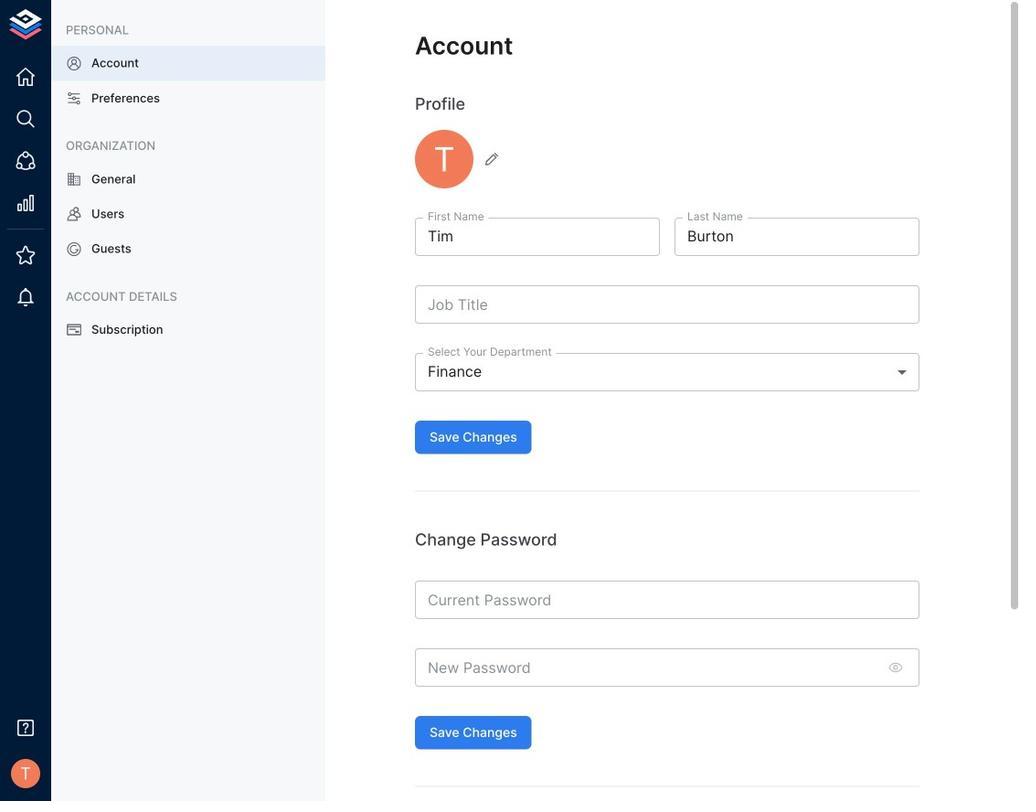 Task type: describe. For each thing, give the bounding box(es) containing it.
1 password password field from the top
[[415, 581, 920, 619]]



Task type: vqa. For each thing, say whether or not it's contained in the screenshot.
tooltip
no



Task type: locate. For each thing, give the bounding box(es) containing it.
2 password password field from the top
[[415, 648, 878, 687]]

Password password field
[[415, 581, 920, 619], [415, 648, 878, 687]]

CEO text field
[[415, 285, 920, 324]]

1 vertical spatial password password field
[[415, 648, 878, 687]]

0 vertical spatial password password field
[[415, 581, 920, 619]]

John text field
[[415, 218, 660, 256]]

Doe text field
[[675, 218, 920, 256]]



